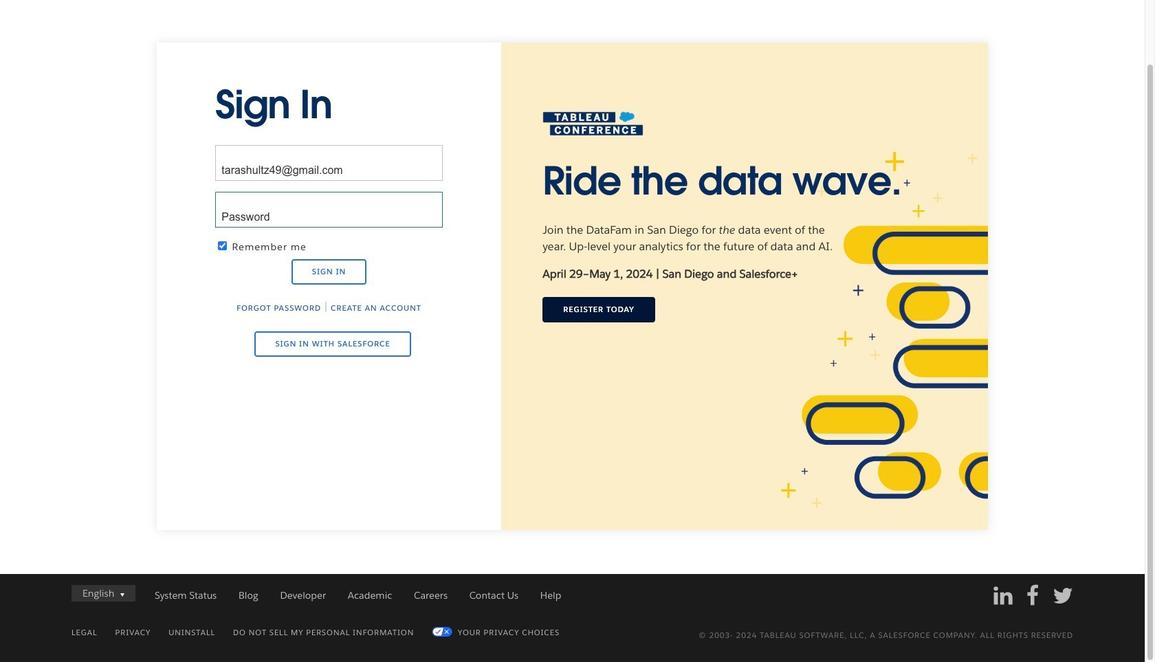 Task type: locate. For each thing, give the bounding box(es) containing it.
Email email field
[[216, 145, 443, 181]]

None checkbox
[[218, 242, 227, 251]]



Task type: vqa. For each thing, say whether or not it's contained in the screenshot.
the right can
no



Task type: describe. For each thing, give the bounding box(es) containing it.
tableau conference image
[[543, 111, 644, 136]]

Password password field
[[216, 192, 443, 228]]



